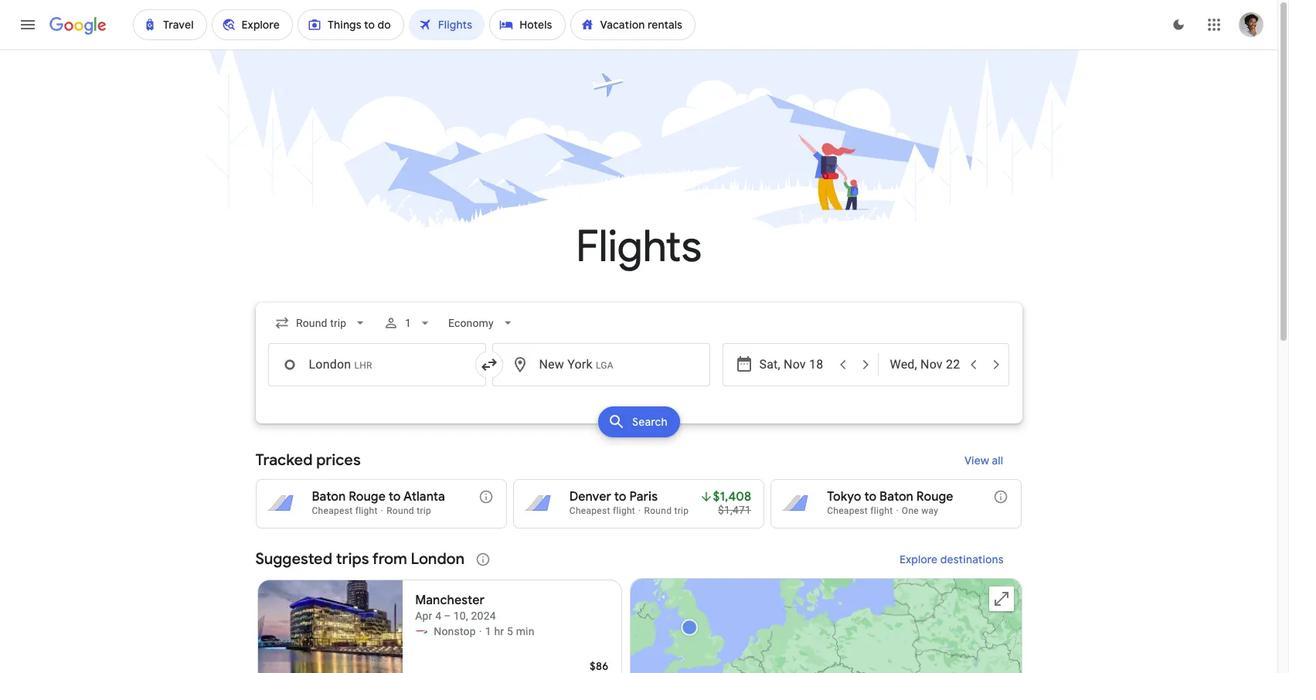 Task type: describe. For each thing, give the bounding box(es) containing it.
1408 US dollars text field
[[713, 489, 752, 505]]

2 baton from the left
[[880, 489, 914, 505]]

way
[[922, 506, 939, 516]]

tokyo
[[827, 489, 862, 505]]

1 baton from the left
[[312, 489, 346, 505]]

4 – 10,
[[435, 610, 468, 622]]

Departure text field
[[760, 344, 831, 386]]

suggested trips from london
[[256, 550, 465, 569]]

min
[[516, 625, 535, 638]]

1471 US dollars text field
[[718, 504, 752, 516]]

swap origin and destination. image
[[480, 356, 498, 374]]

more info image
[[994, 489, 1009, 505]]

tracked prices
[[256, 451, 361, 470]]

1 for 1
[[405, 317, 411, 329]]

cheapest flight for baton
[[312, 506, 378, 516]]

one way
[[902, 506, 939, 516]]

prices
[[316, 451, 361, 470]]

tracked
[[256, 451, 313, 470]]

1 round trip from the left
[[387, 506, 431, 516]]

cheapest flight for tokyo
[[827, 506, 893, 516]]

1 trip from the left
[[417, 506, 431, 516]]

search
[[632, 415, 668, 429]]

2 rouge from the left
[[917, 489, 954, 505]]

5
[[507, 625, 513, 638]]

all
[[993, 454, 1004, 468]]

apr
[[415, 610, 433, 622]]

view all
[[965, 454, 1004, 468]]

tracked prices region
[[256, 442, 1022, 529]]

More info text field
[[994, 489, 1009, 509]]

flight for baton
[[871, 506, 893, 516]]

london
[[411, 550, 465, 569]]

from
[[372, 550, 407, 569]]

trips
[[336, 550, 369, 569]]

1 rouge from the left
[[349, 489, 386, 505]]

british airways image
[[415, 625, 428, 638]]

86 US dollars text field
[[590, 659, 609, 673]]

explore
[[900, 553, 938, 567]]

atlanta
[[404, 489, 445, 505]]

1 button
[[377, 305, 439, 342]]

flight for paris
[[613, 506, 636, 516]]

baton rouge to atlanta
[[312, 489, 445, 505]]

1 for 1 hr 5 min
[[485, 625, 491, 638]]



Task type: vqa. For each thing, say whether or not it's contained in the screenshot.
WED, DEC 6 element
no



Task type: locate. For each thing, give the bounding box(es) containing it.
change appearance image
[[1160, 6, 1198, 43]]

cheapest down tokyo
[[827, 506, 868, 516]]

1 to from the left
[[389, 489, 401, 505]]

0 horizontal spatial 1
[[405, 317, 411, 329]]

1 horizontal spatial cheapest flight
[[570, 506, 636, 516]]

2 cheapest from the left
[[570, 506, 611, 516]]

tokyo to baton rouge
[[827, 489, 954, 505]]

1
[[405, 317, 411, 329], [485, 625, 491, 638]]

1 inside "popup button"
[[405, 317, 411, 329]]

flight down the tokyo to baton rouge on the bottom
[[871, 506, 893, 516]]

more info image
[[478, 489, 494, 505]]

cheapest
[[312, 506, 353, 516], [570, 506, 611, 516], [827, 506, 868, 516]]

0 horizontal spatial cheapest flight
[[312, 506, 378, 516]]

1 horizontal spatial round trip
[[644, 506, 689, 516]]

cheapest flight down baton rouge to atlanta
[[312, 506, 378, 516]]

0 horizontal spatial round
[[387, 506, 414, 516]]

round down baton rouge to atlanta
[[387, 506, 414, 516]]

Return text field
[[890, 344, 961, 386]]

cheapest for denver
[[570, 506, 611, 516]]

baton up one
[[880, 489, 914, 505]]

3 cheapest from the left
[[827, 506, 868, 516]]

2 horizontal spatial flight
[[871, 506, 893, 516]]

suggested trips from london region
[[256, 541, 1022, 673]]

rouge
[[349, 489, 386, 505], [917, 489, 954, 505]]

main menu image
[[19, 15, 37, 34]]

to for tokyo
[[865, 489, 877, 505]]

manchester apr 4 – 10, 2024
[[415, 593, 496, 622]]

$1,408
[[713, 489, 752, 505]]

flight
[[355, 506, 378, 516], [613, 506, 636, 516], [871, 506, 893, 516]]

2 to from the left
[[614, 489, 627, 505]]

to left atlanta
[[389, 489, 401, 505]]

 image
[[381, 506, 384, 516]]

1 horizontal spatial trip
[[675, 506, 689, 516]]

2 horizontal spatial to
[[865, 489, 877, 505]]

search button
[[598, 407, 680, 438]]

baton
[[312, 489, 346, 505], [880, 489, 914, 505]]

1 horizontal spatial rouge
[[917, 489, 954, 505]]

2024
[[471, 610, 496, 622]]

None text field
[[492, 343, 710, 387]]

baton down prices
[[312, 489, 346, 505]]

1 hr 5 min
[[485, 625, 535, 638]]

1 cheapest flight from the left
[[312, 506, 378, 516]]

3 to from the left
[[865, 489, 877, 505]]

cheapest flight down tokyo
[[827, 506, 893, 516]]

1 vertical spatial 1
[[485, 625, 491, 638]]

None field
[[268, 309, 374, 337], [442, 309, 521, 337], [268, 309, 374, 337], [442, 309, 521, 337]]

2 round from the left
[[644, 506, 672, 516]]

1 cheapest from the left
[[312, 506, 353, 516]]

cheapest for tokyo
[[827, 506, 868, 516]]

0 horizontal spatial flight
[[355, 506, 378, 516]]

0 horizontal spatial cheapest
[[312, 506, 353, 516]]

trip
[[417, 506, 431, 516], [675, 506, 689, 516]]

 image
[[479, 624, 482, 639]]

1 horizontal spatial to
[[614, 489, 627, 505]]

2 flight from the left
[[613, 506, 636, 516]]

0 horizontal spatial baton
[[312, 489, 346, 505]]

denver to paris
[[570, 489, 658, 505]]

2 trip from the left
[[675, 506, 689, 516]]

1 horizontal spatial 1
[[485, 625, 491, 638]]

to
[[389, 489, 401, 505], [614, 489, 627, 505], [865, 489, 877, 505]]

hr
[[494, 625, 504, 638]]

nonstop
[[434, 625, 476, 638]]

2 horizontal spatial cheapest flight
[[827, 506, 893, 516]]

cheapest flight
[[312, 506, 378, 516], [570, 506, 636, 516], [827, 506, 893, 516]]

None text field
[[268, 343, 486, 387]]

trip down atlanta
[[417, 506, 431, 516]]

round
[[387, 506, 414, 516], [644, 506, 672, 516]]

manchester
[[415, 593, 485, 608]]

trip left $1,471 text field at the bottom right of page
[[675, 506, 689, 516]]

1 horizontal spatial baton
[[880, 489, 914, 505]]

to for denver
[[614, 489, 627, 505]]

to right tokyo
[[865, 489, 877, 505]]

3 cheapest flight from the left
[[827, 506, 893, 516]]

flight down baton rouge to atlanta
[[355, 506, 378, 516]]

Flight search field
[[243, 303, 1035, 442]]

3 flight from the left
[[871, 506, 893, 516]]

rouge up way
[[917, 489, 954, 505]]

suggested
[[256, 550, 332, 569]]

round trip down atlanta
[[387, 506, 431, 516]]

cheapest down denver
[[570, 506, 611, 516]]

round down paris
[[644, 506, 672, 516]]

denver
[[570, 489, 612, 505]]

1 horizontal spatial cheapest
[[570, 506, 611, 516]]

view
[[965, 454, 990, 468]]

cheapest for baton
[[312, 506, 353, 516]]

cheapest flight for denver
[[570, 506, 636, 516]]

explore destinations button
[[881, 541, 1022, 578]]

cheapest down baton rouge to atlanta
[[312, 506, 353, 516]]

More info text field
[[478, 489, 494, 509]]

2 horizontal spatial cheapest
[[827, 506, 868, 516]]

round trip down paris
[[644, 506, 689, 516]]

explore destinations
[[900, 553, 1004, 567]]

0 horizontal spatial rouge
[[349, 489, 386, 505]]

1 inside suggested trips from london region
[[485, 625, 491, 638]]

paris
[[630, 489, 658, 505]]

1 horizontal spatial flight
[[613, 506, 636, 516]]

0 horizontal spatial to
[[389, 489, 401, 505]]

2 round trip from the left
[[644, 506, 689, 516]]

rouge down prices
[[349, 489, 386, 505]]

1 flight from the left
[[355, 506, 378, 516]]

to left paris
[[614, 489, 627, 505]]

flight for to
[[355, 506, 378, 516]]

cheapest flight down denver to paris
[[570, 506, 636, 516]]

1 round from the left
[[387, 506, 414, 516]]

round trip
[[387, 506, 431, 516], [644, 506, 689, 516]]

2 cheapest flight from the left
[[570, 506, 636, 516]]

1 horizontal spatial round
[[644, 506, 672, 516]]

flight down denver to paris
[[613, 506, 636, 516]]

0 vertical spatial 1
[[405, 317, 411, 329]]

$1,471
[[718, 504, 752, 516]]

0 horizontal spatial round trip
[[387, 506, 431, 516]]

flights
[[576, 220, 702, 274]]

one
[[902, 506, 919, 516]]

destinations
[[940, 553, 1004, 567]]

0 horizontal spatial trip
[[417, 506, 431, 516]]



